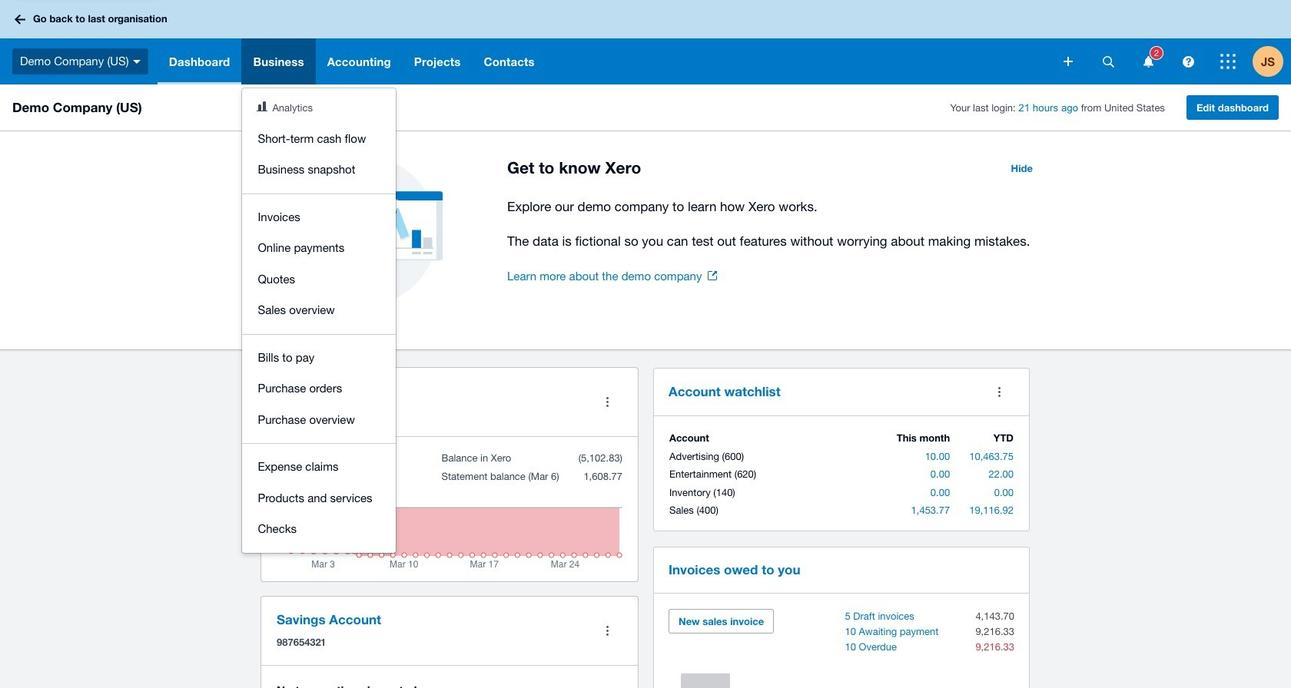 Task type: locate. For each thing, give the bounding box(es) containing it.
2 horizontal spatial svg image
[[1221, 54, 1236, 69]]

list box
[[242, 88, 396, 553]]

intro banner body element
[[507, 196, 1042, 252]]

banner
[[0, 0, 1291, 553]]

header chart image
[[257, 101, 268, 111]]

svg image
[[1103, 56, 1114, 67], [1143, 56, 1153, 67], [1183, 56, 1194, 67], [133, 60, 140, 64]]

group
[[242, 88, 396, 553]]

svg image
[[15, 14, 25, 24], [1221, 54, 1236, 69], [1064, 57, 1073, 66]]

accounts watchlist options image
[[984, 377, 1015, 407]]

1 horizontal spatial svg image
[[1064, 57, 1073, 66]]



Task type: describe. For each thing, give the bounding box(es) containing it.
0 horizontal spatial svg image
[[15, 14, 25, 24]]



Task type: vqa. For each thing, say whether or not it's contained in the screenshot.
banner
yes



